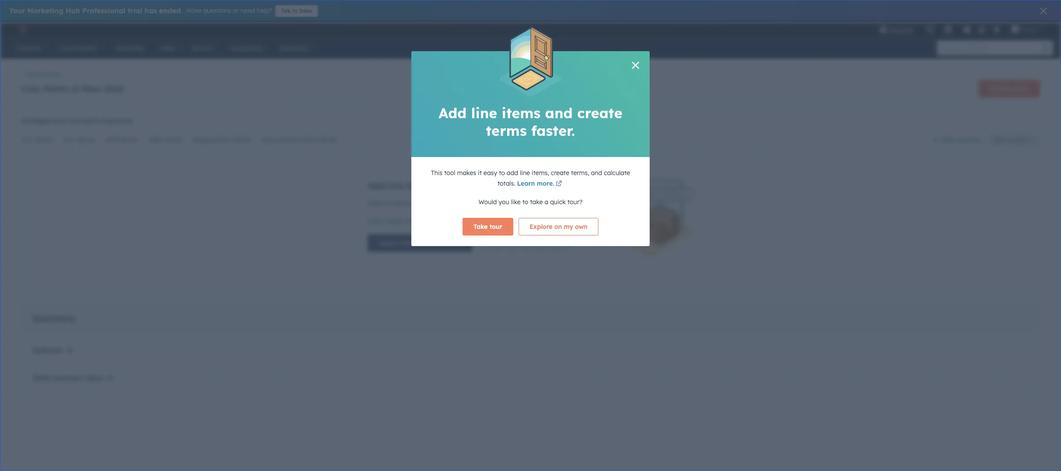 Task type: vqa. For each thing, say whether or not it's contained in the screenshot.
Code
no



Task type: locate. For each thing, give the bounding box(es) containing it.
deal inside banner
[[104, 83, 124, 94]]

:
[[33, 136, 34, 144], [76, 136, 77, 144], [118, 136, 120, 144], [162, 136, 163, 144], [231, 136, 233, 144]]

and right 'terms,'
[[591, 169, 603, 177]]

deal up items
[[50, 71, 61, 78]]

marketplaces button
[[940, 22, 959, 36]]

acv right amount
[[303, 136, 316, 144]]

0 vertical spatial close image
[[1041, 8, 1048, 15]]

select
[[379, 240, 398, 248]]

add for add line items and create terms faster.
[[439, 104, 467, 122]]

learn down add
[[518, 180, 535, 188]]

close image
[[1041, 8, 1048, 15], [633, 62, 640, 69]]

line inside popup button
[[1007, 137, 1015, 144]]

close image inside add line items and create terms faster. dialog
[[633, 62, 640, 69]]

items up acv : $0.00
[[83, 117, 100, 125]]

amount
[[277, 136, 299, 144]]

items down the line items in new deal banner
[[502, 104, 541, 122]]

to inside this tool makes it easy to add line items, create terms, and calculate totals.
[[499, 169, 505, 177]]

your down totals.
[[507, 200, 520, 208]]

configure
[[21, 117, 52, 125]]

deal
[[50, 71, 61, 78], [104, 83, 124, 94], [468, 180, 487, 191]]

tool
[[445, 169, 456, 177]]

deal right new
[[104, 83, 124, 94]]

: for arr
[[118, 136, 120, 144]]

learn inside add line items and create terms faster. dialog
[[518, 180, 535, 188]]

learn more about the product library link
[[368, 217, 494, 228]]

1 horizontal spatial deal
[[104, 83, 124, 94]]

product
[[438, 217, 462, 225], [416, 240, 440, 248]]

$0.00 right mrr
[[165, 136, 182, 144]]

menu containing music
[[874, 22, 1051, 36]]

to left add
[[499, 169, 505, 177]]

2 acv from the left
[[303, 136, 316, 144]]

and down the line items in new deal banner
[[546, 104, 573, 122]]

create custom line item button
[[478, 235, 572, 252]]

: left mrr
[[118, 136, 120, 144]]

product down products at the top of the page
[[438, 217, 462, 225]]

line items in new deal
[[21, 83, 124, 94]]

subtotal
[[32, 346, 62, 355]]

edit columns button
[[933, 135, 982, 146]]

to right talk
[[293, 8, 298, 14]]

0 vertical spatial product
[[438, 217, 462, 225]]

$0.00 down configure your line items and terms
[[79, 136, 95, 144]]

1 acv from the left
[[63, 136, 76, 144]]

library down learn more about the product library link
[[441, 240, 462, 248]]

menu
[[874, 22, 1051, 36]]

your
[[54, 117, 68, 125], [445, 180, 466, 191], [507, 200, 520, 208]]

value
[[84, 374, 103, 383]]

1 horizontal spatial learn
[[518, 180, 535, 188]]

link opens in a new window image down "selling"
[[486, 217, 492, 228]]

0 horizontal spatial link opens in a new window image
[[486, 219, 492, 225]]

0 vertical spatial your
[[54, 117, 68, 125]]

settings image
[[979, 26, 987, 34]]

0 vertical spatial the
[[421, 200, 430, 208]]

trial
[[128, 6, 142, 15]]

0 vertical spatial create
[[990, 85, 1010, 93]]

product right from
[[416, 240, 440, 248]]

0 horizontal spatial learn
[[368, 217, 386, 225]]

new
[[82, 83, 102, 94]]

link opens in a new window image
[[556, 181, 563, 188], [486, 219, 492, 225]]

product inside learn more about the product library link
[[438, 217, 462, 225]]

2 : from the left
[[76, 136, 77, 144]]

add inside add line items and create terms faster.
[[439, 104, 467, 122]]

items,
[[532, 169, 550, 177]]

take tour
[[474, 223, 503, 231]]

link opens in a new window image for learn more about the product library
[[486, 217, 492, 228]]

0 horizontal spatial terms
[[115, 117, 133, 125]]

1 horizontal spatial terms
[[486, 122, 527, 140]]

create left quote
[[990, 85, 1010, 93]]

totals.
[[498, 180, 516, 188]]

marketing
[[27, 6, 63, 15]]

2 $0.00 from the left
[[79, 136, 95, 144]]

tcv : $0.00
[[21, 136, 52, 144]]

from
[[399, 240, 414, 248]]

1 vertical spatial link opens in a new window image
[[486, 219, 492, 225]]

2 vertical spatial your
[[507, 200, 520, 208]]

add for add line items for the products you're selling to your customer.
[[368, 200, 380, 208]]

0 horizontal spatial your
[[54, 117, 68, 125]]

1 vertical spatial deal
[[104, 83, 124, 94]]

library inside button
[[441, 240, 462, 248]]

marketplaces image
[[945, 26, 953, 34]]

0 vertical spatial link opens in a new window image
[[556, 181, 563, 188]]

link opens in a new window image right more.
[[556, 181, 563, 188]]

2 vertical spatial deal
[[468, 180, 487, 191]]

0 vertical spatial library
[[464, 217, 485, 225]]

create down tour
[[489, 240, 509, 248]]

product inside "select from product library" button
[[416, 240, 440, 248]]

$0.00 right (acv)
[[234, 136, 251, 144]]

calculate
[[604, 169, 631, 177]]

add inside popup button
[[995, 137, 1005, 144]]

1 vertical spatial item
[[548, 240, 561, 248]]

1 vertical spatial product
[[416, 240, 440, 248]]

items inside add line items and create terms faster.
[[502, 104, 541, 122]]

menu item
[[921, 22, 922, 36]]

$0.00 for arr : $0.00
[[121, 136, 138, 144]]

: right margin
[[231, 136, 233, 144]]

quote
[[1012, 85, 1030, 93]]

to right "selling"
[[499, 200, 505, 208]]

item
[[1017, 137, 1028, 144], [548, 240, 561, 248]]

: for mrr
[[162, 136, 163, 144]]

link opens in a new window image inside learn more about the product library link
[[486, 219, 492, 225]]

1 vertical spatial create
[[489, 240, 509, 248]]

1 $0.00 from the left
[[36, 136, 52, 144]]

items left 'for'
[[393, 200, 409, 208]]

$0.00 right ):
[[321, 136, 338, 144]]

hub
[[66, 6, 80, 15]]

create inside button
[[990, 85, 1010, 93]]

help image
[[964, 26, 972, 34]]

library down you're
[[464, 217, 485, 225]]

0 horizontal spatial acv
[[63, 136, 76, 144]]

learn
[[518, 180, 535, 188], [368, 217, 386, 225]]

0 vertical spatial deal
[[50, 71, 61, 78]]

$0.00
[[36, 136, 52, 144], [79, 136, 95, 144], [121, 136, 138, 144], [165, 136, 182, 144], [234, 136, 251, 144], [321, 136, 338, 144]]

to inside button
[[293, 8, 298, 14]]

0 horizontal spatial link opens in a new window image
[[486, 217, 492, 228]]

0 vertical spatial item
[[1017, 137, 1028, 144]]

and
[[546, 104, 573, 122], [101, 117, 113, 125], [591, 169, 603, 177]]

columns
[[957, 136, 982, 144]]

add line items for the products you're selling to your customer.
[[368, 200, 549, 208]]

terms up add
[[486, 122, 527, 140]]

upgrade
[[890, 27, 914, 34]]

acv down configure your line items and terms
[[63, 136, 76, 144]]

add line items to your deal
[[368, 180, 487, 191]]

$0.00 right arr
[[121, 136, 138, 144]]

your right configure at left
[[54, 117, 68, 125]]

1 horizontal spatial link opens in a new window image
[[556, 179, 563, 190]]

library
[[464, 217, 485, 225], [441, 240, 462, 248]]

2 horizontal spatial deal
[[468, 180, 487, 191]]

professional
[[82, 6, 126, 15]]

add for add line items to your deal
[[368, 180, 385, 191]]

create
[[990, 85, 1010, 93], [489, 240, 509, 248]]

acv : $0.00
[[63, 136, 95, 144]]

1 vertical spatial library
[[441, 240, 462, 248]]

1 vertical spatial learn
[[368, 217, 386, 225]]

1 horizontal spatial create
[[578, 104, 623, 122]]

1 : from the left
[[33, 136, 34, 144]]

$0.00 right tcv
[[36, 136, 52, 144]]

acv
[[63, 136, 76, 144], [303, 136, 316, 144]]

the right about
[[426, 217, 436, 225]]

0 horizontal spatial item
[[548, 240, 561, 248]]

configure your line items and terms
[[21, 117, 133, 125]]

talk to sales button
[[276, 5, 318, 17]]

and up arr
[[101, 117, 113, 125]]

link opens in a new window image inside the 'learn more.' link
[[556, 181, 563, 188]]

: down configure at left
[[33, 136, 34, 144]]

4 : from the left
[[162, 136, 163, 144]]

upgrade image
[[880, 26, 888, 34]]

1 horizontal spatial acv
[[303, 136, 316, 144]]

to right back
[[43, 71, 48, 78]]

line
[[472, 104, 498, 122], [70, 117, 81, 125], [1007, 137, 1015, 144], [520, 169, 530, 177], [388, 180, 404, 191], [381, 200, 391, 208], [535, 240, 546, 248]]

1 horizontal spatial and
[[546, 104, 573, 122]]

custom
[[511, 240, 533, 248]]

1 vertical spatial close image
[[633, 62, 640, 69]]

1 vertical spatial link opens in a new window image
[[486, 217, 492, 228]]

: down configure your line items and terms
[[76, 136, 77, 144]]

(acv)
[[214, 136, 231, 144]]

explore
[[530, 223, 553, 231]]

create for create custom line item
[[489, 240, 509, 248]]

2 horizontal spatial and
[[591, 169, 603, 177]]

total contract value
[[32, 374, 103, 383]]

0 vertical spatial create
[[578, 104, 623, 122]]

4 $0.00 from the left
[[165, 136, 182, 144]]

select from product library button
[[368, 235, 473, 252]]

learn left more
[[368, 217, 386, 225]]

$0.00 for tcv : $0.00
[[36, 136, 52, 144]]

products
[[432, 200, 458, 208]]

1 vertical spatial create
[[551, 169, 570, 177]]

take
[[531, 198, 543, 206]]

talk to sales
[[281, 8, 312, 14]]

1 horizontal spatial library
[[464, 217, 485, 225]]

your down 'tool' at the left top
[[445, 180, 466, 191]]

you're
[[460, 200, 477, 208]]

add
[[507, 169, 519, 177]]

link opens in a new window image right more.
[[556, 179, 563, 190]]

0 horizontal spatial create
[[489, 240, 509, 248]]

terms up arr : $0.00
[[115, 117, 133, 125]]

0 vertical spatial learn
[[518, 180, 535, 188]]

3 $0.00 from the left
[[121, 136, 138, 144]]

items up 'for'
[[407, 180, 431, 191]]

to down this
[[433, 180, 443, 191]]

your marketing hub professional trial has ended. have questions or need help?
[[9, 6, 272, 15]]

2 horizontal spatial your
[[507, 200, 520, 208]]

items for add line items for the products you're selling to your customer.
[[393, 200, 409, 208]]

Search HubSpot search field
[[938, 41, 1046, 56]]

terms inside add line items and create terms faster.
[[486, 122, 527, 140]]

link opens in a new window image for learn more about the product library
[[486, 219, 492, 225]]

learn more about the product library
[[368, 217, 485, 225]]

1 horizontal spatial close image
[[1041, 8, 1048, 15]]

create inside button
[[489, 240, 509, 248]]

1 vertical spatial your
[[445, 180, 466, 191]]

0 horizontal spatial library
[[441, 240, 462, 248]]

take tour button
[[463, 218, 514, 236]]

0 vertical spatial link opens in a new window image
[[556, 179, 563, 190]]

0 horizontal spatial deal
[[50, 71, 61, 78]]

mrr
[[148, 136, 162, 144]]

add line items and create terms faster.
[[439, 104, 623, 140]]

0 horizontal spatial close image
[[633, 62, 640, 69]]

quick
[[551, 198, 566, 206]]

create
[[578, 104, 623, 122], [551, 169, 570, 177]]

learn for learn more about the product library
[[368, 217, 386, 225]]

1 horizontal spatial item
[[1017, 137, 1028, 144]]

0 horizontal spatial create
[[551, 169, 570, 177]]

: left margin
[[162, 136, 163, 144]]

link opens in a new window image down "selling"
[[486, 219, 492, 225]]

the right 'for'
[[421, 200, 430, 208]]

deal down it
[[468, 180, 487, 191]]

1 horizontal spatial create
[[990, 85, 1010, 93]]

easy
[[484, 169, 498, 177]]

3 : from the left
[[118, 136, 120, 144]]

1 horizontal spatial link opens in a new window image
[[556, 181, 563, 188]]

link opens in a new window image
[[556, 179, 563, 190], [486, 217, 492, 228]]

create for create quote
[[990, 85, 1010, 93]]

items
[[502, 104, 541, 122], [83, 117, 100, 125], [407, 180, 431, 191], [393, 200, 409, 208]]



Task type: describe. For each thing, give the bounding box(es) containing it.
arr
[[106, 136, 118, 144]]

would you like to take a quick tour?
[[479, 198, 583, 206]]

margin (acv) : $0.00
[[192, 136, 251, 144]]

search button
[[1039, 41, 1054, 56]]

customer.
[[521, 200, 549, 208]]

greg robinson image
[[1012, 25, 1020, 33]]

more
[[388, 217, 404, 225]]

about
[[406, 217, 424, 225]]

):
[[316, 136, 319, 144]]

this tool makes it easy to add line items, create terms, and calculate totals.
[[431, 169, 631, 188]]

learn more. link
[[518, 179, 564, 190]]

in
[[71, 83, 80, 94]]

link opens in a new window image for learn more.
[[556, 179, 563, 190]]

and inside add line items and create terms faster.
[[546, 104, 573, 122]]

your
[[9, 6, 25, 15]]

items
[[43, 83, 69, 94]]

0 horizontal spatial and
[[101, 117, 113, 125]]

back
[[28, 71, 41, 78]]

mrr : $0.00
[[148, 136, 182, 144]]

add line item
[[995, 137, 1028, 144]]

on
[[555, 223, 562, 231]]

would
[[479, 198, 497, 206]]

and inside this tool makes it easy to add line items, create terms, and calculate totals.
[[591, 169, 603, 177]]

help?
[[257, 7, 272, 15]]

tcv
[[21, 136, 33, 144]]

learn for learn more.
[[518, 180, 535, 188]]

terms,
[[572, 169, 590, 177]]

line inside add line items and create terms faster.
[[472, 104, 498, 122]]

items for add line items and create terms faster.
[[502, 104, 541, 122]]

: for acv
[[76, 136, 77, 144]]

add for add line item
[[995, 137, 1005, 144]]

edit
[[943, 136, 955, 144]]

my
[[564, 223, 574, 231]]

or
[[233, 7, 239, 15]]

explore on my own
[[530, 223, 588, 231]]

deal amount ( acv ): $0.00
[[262, 136, 338, 144]]

back to deal button
[[21, 71, 61, 78]]

like
[[511, 198, 521, 206]]

line inside button
[[535, 240, 546, 248]]

music
[[1022, 26, 1037, 33]]

create inside add line items and create terms faster.
[[578, 104, 623, 122]]

$0.00 for mrr : $0.00
[[165, 136, 182, 144]]

5 : from the left
[[231, 136, 233, 144]]

create quote
[[990, 85, 1030, 93]]

calling icon button
[[923, 23, 938, 35]]

search image
[[1043, 45, 1050, 51]]

items for add line items to your deal
[[407, 180, 431, 191]]

summary
[[32, 313, 75, 324]]

1 vertical spatial the
[[426, 217, 436, 225]]

edit columns
[[943, 136, 982, 144]]

back to deal
[[28, 71, 61, 78]]

6 $0.00 from the left
[[321, 136, 338, 144]]

$0.00 for acv : $0.00
[[79, 136, 95, 144]]

questions
[[203, 7, 231, 15]]

margin
[[192, 136, 213, 144]]

create quote button
[[979, 80, 1041, 98]]

: for tcv
[[33, 136, 34, 144]]

it
[[478, 169, 482, 177]]

need
[[241, 7, 255, 15]]

1 horizontal spatial your
[[445, 180, 466, 191]]

take
[[474, 223, 488, 231]]

tour?
[[568, 198, 583, 206]]

learn more.
[[518, 180, 555, 188]]

hubspot image
[[16, 24, 27, 34]]

total
[[32, 374, 50, 383]]

music button
[[1007, 22, 1050, 36]]

help button
[[960, 22, 975, 36]]

explore on my own button
[[519, 218, 599, 236]]

contract
[[52, 374, 82, 383]]

hubspot link
[[11, 24, 33, 34]]

faster.
[[532, 122, 576, 140]]

line inside this tool makes it easy to add line items, create terms, and calculate totals.
[[520, 169, 530, 177]]

for
[[411, 200, 419, 208]]

create custom line item
[[489, 240, 561, 248]]

to right like
[[523, 198, 529, 206]]

add line items and create terms faster. dialog
[[412, 27, 650, 246]]

item inside popup button
[[1017, 137, 1028, 144]]

more.
[[537, 180, 555, 188]]

line
[[21, 83, 40, 94]]

own
[[576, 223, 588, 231]]

deal
[[262, 136, 275, 144]]

settings link
[[977, 25, 988, 34]]

have
[[186, 7, 201, 15]]

line items in new deal banner
[[21, 77, 1041, 98]]

create inside this tool makes it easy to add line items, create terms, and calculate totals.
[[551, 169, 570, 177]]

item inside button
[[548, 240, 561, 248]]

makes
[[458, 169, 477, 177]]

talk
[[281, 8, 291, 14]]

this
[[431, 169, 443, 177]]

you
[[499, 198, 510, 206]]

add line item button
[[988, 134, 1041, 148]]

(
[[301, 136, 303, 144]]

notifications image
[[993, 26, 1001, 34]]

a
[[545, 198, 549, 206]]

calling icon image
[[927, 26, 935, 34]]

link opens in a new window image for learn more.
[[556, 181, 563, 188]]

5 $0.00 from the left
[[234, 136, 251, 144]]

terms for line
[[115, 117, 133, 125]]

ended.
[[159, 6, 183, 15]]

sales
[[299, 8, 312, 14]]

terms for items
[[486, 122, 527, 140]]

tour
[[490, 223, 503, 231]]



